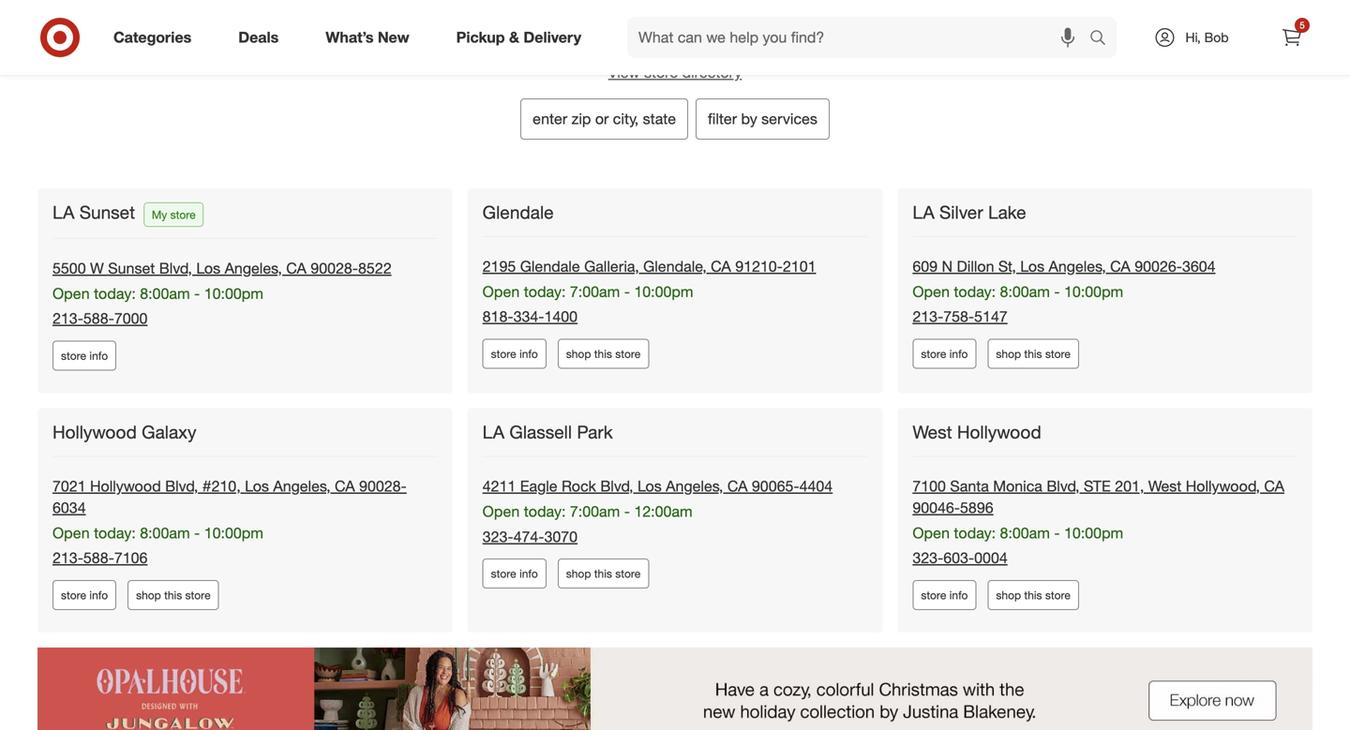 Task type: describe. For each thing, give the bounding box(es) containing it.
what's new link
[[310, 17, 433, 58]]

this for hollywood galaxy
[[164, 588, 182, 603]]

0 vertical spatial west
[[913, 421, 952, 443]]

open for la glassell park
[[483, 503, 520, 521]]

609 n dillon st, los angeles, ca 90026-3604 link
[[913, 257, 1216, 276]]

my store
[[152, 208, 196, 222]]

store down 4211 eagle rock blvd, los angeles, ca 90065-4404 open today: 7:00am - 12:00am 323-474-3070
[[615, 567, 641, 581]]

5147
[[974, 308, 1008, 326]]

eagle
[[520, 477, 557, 496]]

- for la silver lake
[[1054, 283, 1060, 301]]

90026-
[[1135, 257, 1182, 276]]

603-
[[943, 549, 974, 567]]

open for la silver lake
[[913, 283, 950, 301]]

hollywood,
[[1186, 477, 1260, 496]]

shop for hollywood galaxy
[[136, 588, 161, 603]]

store down 609 n dillon st, los angeles, ca 90026-3604 open today: 8:00am - 10:00pm 213-758-5147
[[1045, 347, 1071, 361]]

la for la glassell park
[[483, 421, 505, 443]]

view
[[608, 63, 640, 82]]

5 link
[[1271, 17, 1313, 58]]

la silver lake
[[913, 201, 1026, 223]]

hollywood galaxy
[[53, 421, 196, 443]]

st,
[[998, 257, 1016, 276]]

store down 474-
[[491, 567, 516, 581]]

- for la glassell park
[[624, 503, 630, 521]]

2195 glendale galleria, glendale, ca 91210-2101 open today: 7:00am - 10:00pm 818-334-1400
[[483, 257, 816, 326]]

search
[[1081, 30, 1126, 48]]

glendale inside the 2195 glendale galleria, glendale, ca 91210-2101 open today: 7:00am - 10:00pm 818-334-1400
[[520, 257, 580, 276]]

by
[[741, 110, 757, 128]]

shop for la glassell park
[[566, 567, 591, 581]]

shop this store for la silver lake
[[996, 347, 1071, 361]]

store down 7100 santa monica blvd, ste 201, west hollywood, ca 90046-5896 open today: 8:00am - 10:00pm 323-603-0004
[[1045, 588, 1071, 603]]

glendale,
[[643, 257, 707, 276]]

today: for hollywood galaxy
[[94, 524, 136, 542]]

8522
[[358, 259, 392, 278]]

shop this store for hollywood galaxy
[[136, 588, 211, 603]]

la for la sunset
[[53, 201, 74, 223]]

7021 hollywood blvd, #210, los angeles, ca 90028- 6034 link
[[53, 477, 407, 517]]

galleria,
[[584, 257, 639, 276]]

info for la sunset
[[89, 349, 108, 363]]

pickup
[[456, 28, 505, 46]]

store down 818-
[[491, 347, 516, 361]]

west hollywood
[[913, 421, 1041, 443]]

- inside 7100 santa monica blvd, ste 201, west hollywood, ca 90046-5896 open today: 8:00am - 10:00pm 323-603-0004
[[1054, 524, 1060, 542]]

0004
[[974, 549, 1008, 567]]

323- inside 4211 eagle rock blvd, los angeles, ca 90065-4404 open today: 7:00am - 12:00am 323-474-3070
[[483, 528, 513, 546]]

5500
[[53, 259, 86, 278]]

- for hollywood galaxy
[[194, 524, 200, 542]]

5500 w sunset blvd, los angeles, ca 90028-8522 link
[[53, 259, 392, 278]]

10:00pm inside 7100 santa monica blvd, ste 201, west hollywood, ca 90046-5896 open today: 8:00am - 10:00pm 323-603-0004
[[1064, 524, 1123, 542]]

info for la silver lake
[[950, 347, 968, 361]]

shop this store button for la silver lake
[[988, 339, 1079, 369]]

213-588-7106 link
[[53, 549, 148, 567]]

store info link for la silver lake
[[913, 339, 976, 369]]

open for la sunset
[[53, 284, 90, 303]]

enter zip or city, state button
[[521, 98, 688, 140]]

delivery
[[524, 28, 581, 46]]

info for hollywood galaxy
[[89, 588, 108, 603]]

5896
[[960, 499, 994, 517]]

w
[[90, 259, 104, 278]]

ca for la glassell park
[[727, 477, 748, 496]]

los for hollywood galaxy
[[245, 477, 269, 496]]

shop this store button for hollywood galaxy
[[128, 580, 219, 610]]

blvd, for west hollywood
[[1047, 477, 1080, 496]]

los for la silver lake
[[1020, 257, 1045, 276]]

my
[[152, 208, 167, 222]]

474-
[[513, 528, 544, 546]]

deals
[[238, 28, 279, 46]]

shop this store for glendale
[[566, 347, 641, 361]]

2101
[[783, 257, 816, 276]]

8:00am inside 7100 santa monica blvd, ste 201, west hollywood, ca 90046-5896 open today: 8:00am - 10:00pm 323-603-0004
[[1000, 524, 1050, 542]]

store down the 213-588-7000 "link"
[[61, 349, 86, 363]]

west hollywood link
[[913, 421, 1045, 444]]

sunset inside 5500 w sunset blvd, los angeles, ca 90028-8522 open today: 8:00am - 10:00pm 213-588-7000
[[108, 259, 155, 278]]

818-
[[483, 308, 513, 326]]

filter
[[708, 110, 737, 128]]

7:00am inside 4211 eagle rock blvd, los angeles, ca 90065-4404 open today: 7:00am - 12:00am 323-474-3070
[[570, 503, 620, 521]]

lake
[[988, 201, 1026, 223]]

323- inside 7100 santa monica blvd, ste 201, west hollywood, ca 90046-5896 open today: 8:00am - 10:00pm 323-603-0004
[[913, 549, 943, 567]]

323-603-0004 link
[[913, 549, 1008, 567]]

shop this store for la glassell park
[[566, 567, 641, 581]]

categories
[[113, 28, 191, 46]]

store info link for la sunset
[[53, 341, 116, 371]]

store down the 2195 glendale galleria, glendale, ca 91210-2101 open today: 7:00am - 10:00pm 818-334-1400
[[615, 347, 641, 361]]

shop this store button for west hollywood
[[988, 580, 1079, 610]]

new
[[378, 28, 409, 46]]

rock
[[562, 477, 596, 496]]

shop this store button for glendale
[[558, 339, 649, 369]]

view store directory
[[608, 63, 742, 82]]

7000
[[114, 310, 148, 328]]

today: for la silver lake
[[954, 283, 996, 301]]

&
[[509, 28, 519, 46]]

store right view
[[644, 63, 678, 82]]

today: for la sunset
[[94, 284, 136, 303]]

4211 eagle rock blvd, los angeles, ca 90065-4404 open today: 7:00am - 12:00am 323-474-3070
[[483, 477, 833, 546]]

12:00am
[[634, 503, 693, 521]]

store info for west hollywood
[[921, 588, 968, 603]]

213- for la silver lake
[[913, 308, 943, 326]]

store info link for la glassell park
[[483, 559, 546, 589]]

7100 santa monica blvd, ste 201, west hollywood, ca 90046-5896 open today: 8:00am - 10:00pm 323-603-0004
[[913, 477, 1285, 567]]

2195 glendale galleria, glendale, ca 91210-2101 link
[[483, 257, 816, 276]]

search button
[[1081, 17, 1126, 62]]

store right my
[[170, 208, 196, 222]]

enter
[[533, 110, 567, 128]]

4211 eagle rock blvd, los angeles, ca 90065-4404 link
[[483, 477, 833, 496]]

8:00am for la silver lake
[[1000, 283, 1050, 301]]

ca for la sunset
[[286, 259, 306, 278]]

or
[[595, 110, 609, 128]]

near 90027
[[637, 26, 713, 44]]

silver
[[940, 201, 983, 223]]

directory
[[682, 63, 742, 82]]

this for la glassell park
[[594, 567, 612, 581]]

store down 758-
[[921, 347, 946, 361]]

view store directory link
[[19, 62, 1331, 83]]

santa
[[950, 477, 989, 496]]

shop for la silver lake
[[996, 347, 1021, 361]]

609
[[913, 257, 938, 276]]

7:00am inside the 2195 glendale galleria, glendale, ca 91210-2101 open today: 7:00am - 10:00pm 818-334-1400
[[570, 283, 620, 301]]

la glassell park
[[483, 421, 613, 443]]

open inside 7100 santa monica blvd, ste 201, west hollywood, ca 90046-5896 open today: 8:00am - 10:00pm 323-603-0004
[[913, 524, 950, 542]]

4211
[[483, 477, 516, 496]]

blvd, for la sunset
[[159, 259, 192, 278]]

- inside the 2195 glendale galleria, glendale, ca 91210-2101 open today: 7:00am - 10:00pm 818-334-1400
[[624, 283, 630, 301]]

store info link for glendale
[[483, 339, 546, 369]]

today: for la glassell park
[[524, 503, 566, 521]]

hi, bob
[[1186, 29, 1229, 45]]

bob
[[1204, 29, 1229, 45]]

7106
[[114, 549, 148, 567]]

2195
[[483, 257, 516, 276]]

hollywood for 7021 hollywood blvd, #210, los angeles, ca 90028- 6034 open today: 8:00am - 10:00pm 213-588-7106
[[90, 477, 161, 496]]

store down 7021 hollywood blvd, #210, los angeles, ca 90028- 6034 open today: 8:00am - 10:00pm 213-588-7106
[[185, 588, 211, 603]]



Task type: locate. For each thing, give the bounding box(es) containing it.
today: inside 609 n dillon st, los angeles, ca 90026-3604 open today: 8:00am - 10:00pm 213-758-5147
[[954, 283, 996, 301]]

today: up 818-334-1400 link
[[524, 283, 566, 301]]

info down 213-588-7106 link
[[89, 588, 108, 603]]

6034
[[53, 499, 86, 517]]

blvd, inside 7021 hollywood blvd, #210, los angeles, ca 90028- 6034 open today: 8:00am - 10:00pm 213-588-7106
[[165, 477, 198, 496]]

10:00pm for la silver lake
[[1064, 283, 1123, 301]]

ca inside 7021 hollywood blvd, #210, los angeles, ca 90028- 6034 open today: 8:00am - 10:00pm 213-588-7106
[[335, 477, 355, 496]]

la left "glassell"
[[483, 421, 505, 443]]

588- down w
[[83, 310, 114, 328]]

store info down the 213-588-7000 "link"
[[61, 349, 108, 363]]

213- down 5500
[[53, 310, 83, 328]]

los for la glassell park
[[638, 477, 662, 496]]

588- inside 7021 hollywood blvd, #210, los angeles, ca 90028- 6034 open today: 8:00am - 10:00pm 213-588-7106
[[83, 549, 114, 567]]

8:00am up 7106
[[140, 524, 190, 542]]

10:00pm inside 609 n dillon st, los angeles, ca 90026-3604 open today: 8:00am - 10:00pm 213-758-5147
[[1064, 283, 1123, 301]]

sunset
[[79, 201, 135, 223], [108, 259, 155, 278]]

213-588-7000 link
[[53, 310, 148, 328]]

8:00am inside 609 n dillon st, los angeles, ca 90026-3604 open today: 8:00am - 10:00pm 213-758-5147
[[1000, 283, 1050, 301]]

shop this store button down 5147
[[988, 339, 1079, 369]]

blvd, down my store
[[159, 259, 192, 278]]

hollywood
[[53, 421, 137, 443], [957, 421, 1041, 443], [90, 477, 161, 496]]

store info for hollywood galaxy
[[61, 588, 108, 603]]

la glassell park link
[[483, 421, 617, 444]]

0 vertical spatial 7:00am
[[570, 283, 620, 301]]

store down 603-
[[921, 588, 946, 603]]

10:00pm inside 5500 w sunset blvd, los angeles, ca 90028-8522 open today: 8:00am - 10:00pm 213-588-7000
[[204, 284, 263, 303]]

213-758-5147 link
[[913, 308, 1008, 326]]

ca for la silver lake
[[1110, 257, 1131, 276]]

- inside 609 n dillon st, los angeles, ca 90026-3604 open today: 8:00am - 10:00pm 213-758-5147
[[1054, 283, 1060, 301]]

shop down 1400
[[566, 347, 591, 361]]

323-
[[483, 528, 513, 546], [913, 549, 943, 567]]

8:00am for hollywood galaxy
[[140, 524, 190, 542]]

today: down eagle
[[524, 503, 566, 521]]

today: inside 7021 hollywood blvd, #210, los angeles, ca 90028- 6034 open today: 8:00am - 10:00pm 213-588-7106
[[94, 524, 136, 542]]

services
[[761, 110, 817, 128]]

213- inside 7021 hollywood blvd, #210, los angeles, ca 90028- 6034 open today: 8:00am - 10:00pm 213-588-7106
[[53, 549, 83, 567]]

info for glendale
[[520, 347, 538, 361]]

609 n dillon st, los angeles, ca 90026-3604 open today: 8:00am - 10:00pm 213-758-5147
[[913, 257, 1216, 326]]

- left 12:00am
[[624, 503, 630, 521]]

What can we help you find? suggestions appear below search field
[[627, 17, 1094, 58]]

store info down 603-
[[921, 588, 968, 603]]

3070
[[544, 528, 578, 546]]

los inside 5500 w sunset blvd, los angeles, ca 90028-8522 open today: 8:00am - 10:00pm 213-588-7000
[[196, 259, 220, 278]]

shop for glendale
[[566, 347, 591, 361]]

91210-
[[735, 257, 783, 276]]

sunset right w
[[108, 259, 155, 278]]

hollywood galaxy link
[[53, 421, 200, 444]]

90028- for la sunset
[[311, 259, 358, 278]]

angeles, inside 609 n dillon st, los angeles, ca 90026-3604 open today: 8:00am - 10:00pm 213-758-5147
[[1049, 257, 1106, 276]]

shop down 3070
[[566, 567, 591, 581]]

1 horizontal spatial west
[[1148, 477, 1182, 496]]

1 vertical spatial west
[[1148, 477, 1182, 496]]

588-
[[83, 310, 114, 328], [83, 549, 114, 567]]

10:00pm
[[634, 283, 693, 301], [1064, 283, 1123, 301], [204, 284, 263, 303], [204, 524, 263, 542], [1064, 524, 1123, 542]]

angeles, for la sunset
[[225, 259, 282, 278]]

ste
[[1084, 477, 1111, 496]]

los inside 609 n dillon st, los angeles, ca 90026-3604 open today: 8:00am - 10:00pm 213-758-5147
[[1020, 257, 1045, 276]]

shop down 0004
[[996, 588, 1021, 603]]

today: down 5896
[[954, 524, 996, 542]]

10:00pm down glendale,
[[634, 283, 693, 301]]

213- down 609
[[913, 308, 943, 326]]

la
[[53, 201, 74, 223], [913, 201, 935, 223], [483, 421, 505, 443]]

store info link down 334-
[[483, 339, 546, 369]]

angeles,
[[1049, 257, 1106, 276], [225, 259, 282, 278], [273, 477, 331, 496], [666, 477, 723, 496]]

monica
[[993, 477, 1043, 496]]

8:00am up 7000
[[140, 284, 190, 303]]

hollywood down hollywood galaxy link
[[90, 477, 161, 496]]

213- down 6034
[[53, 549, 83, 567]]

hollywood for west hollywood
[[957, 421, 1041, 443]]

shop this store button
[[558, 339, 649, 369], [988, 339, 1079, 369], [558, 559, 649, 589], [128, 580, 219, 610], [988, 580, 1079, 610]]

info for west hollywood
[[950, 588, 968, 603]]

angeles, for hollywood galaxy
[[273, 477, 331, 496]]

- down galleria,
[[624, 283, 630, 301]]

7100
[[913, 477, 946, 496]]

blvd, inside 5500 w sunset blvd, los angeles, ca 90028-8522 open today: 8:00am - 10:00pm 213-588-7000
[[159, 259, 192, 278]]

la left silver
[[913, 201, 935, 223]]

588- for la
[[83, 310, 114, 328]]

1400
[[544, 308, 578, 326]]

1 vertical spatial 7:00am
[[570, 503, 620, 521]]

filter by services
[[708, 110, 817, 128]]

shop this store down 5147
[[996, 347, 1071, 361]]

shop this store down 7106
[[136, 588, 211, 603]]

open down 4211
[[483, 503, 520, 521]]

4404
[[799, 477, 833, 496]]

8:00am up 0004
[[1000, 524, 1050, 542]]

shop this store down 0004
[[996, 588, 1071, 603]]

glendale right 2195
[[520, 257, 580, 276]]

- for la sunset
[[194, 284, 200, 303]]

213- for la sunset
[[53, 310, 83, 328]]

store info link for hollywood galaxy
[[53, 580, 116, 610]]

shop this store button for la glassell park
[[558, 559, 649, 589]]

1 vertical spatial glendale
[[520, 257, 580, 276]]

0 vertical spatial 323-
[[483, 528, 513, 546]]

1 7:00am from the top
[[570, 283, 620, 301]]

323-474-3070 link
[[483, 528, 578, 546]]

dillon
[[957, 257, 994, 276]]

west inside 7100 santa monica blvd, ste 201, west hollywood, ca 90046-5896 open today: 8:00am - 10:00pm 323-603-0004
[[1148, 477, 1182, 496]]

1 horizontal spatial 323-
[[913, 549, 943, 567]]

store info down 334-
[[491, 347, 538, 361]]

5
[[1300, 19, 1305, 31]]

glassell
[[509, 421, 572, 443]]

this for glendale
[[594, 347, 612, 361]]

info down the 213-588-7000 "link"
[[89, 349, 108, 363]]

this for west hollywood
[[1024, 588, 1042, 603]]

90028- inside 5500 w sunset blvd, los angeles, ca 90028-8522 open today: 8:00am - 10:00pm 213-588-7000
[[311, 259, 358, 278]]

shop this store for west hollywood
[[996, 588, 1071, 603]]

- down 5500 w sunset blvd, los angeles, ca 90028-8522 link
[[194, 284, 200, 303]]

store info for la glassell park
[[491, 567, 538, 581]]

213- inside 5500 w sunset blvd, los angeles, ca 90028-8522 open today: 8:00am - 10:00pm 213-588-7000
[[53, 310, 83, 328]]

open inside 609 n dillon st, los angeles, ca 90026-3604 open today: 8:00am - 10:00pm 213-758-5147
[[913, 283, 950, 301]]

10:00pm inside the 2195 glendale galleria, glendale, ca 91210-2101 open today: 7:00am - 10:00pm 818-334-1400
[[634, 283, 693, 301]]

ca
[[711, 257, 731, 276], [1110, 257, 1131, 276], [286, 259, 306, 278], [335, 477, 355, 496], [727, 477, 748, 496], [1264, 477, 1285, 496]]

park
[[577, 421, 613, 443]]

90027
[[671, 26, 713, 44]]

angeles, for la silver lake
[[1049, 257, 1106, 276]]

10:00pm down 7100 santa monica blvd, ste 201, west hollywood, ca 90046-5896 link on the right bottom of the page
[[1064, 524, 1123, 542]]

ca inside 4211 eagle rock blvd, los angeles, ca 90065-4404 open today: 7:00am - 12:00am 323-474-3070
[[727, 477, 748, 496]]

- inside 7021 hollywood blvd, #210, los angeles, ca 90028- 6034 open today: 8:00am - 10:00pm 213-588-7106
[[194, 524, 200, 542]]

today: up 213-588-7106 link
[[94, 524, 136, 542]]

info for la glassell park
[[520, 567, 538, 581]]

323- down 90046-
[[913, 549, 943, 567]]

- down 7100 santa monica blvd, ste 201, west hollywood, ca 90046-5896 link on the right bottom of the page
[[1054, 524, 1060, 542]]

city,
[[613, 110, 639, 128]]

store info for glendale
[[491, 347, 538, 361]]

near
[[637, 26, 667, 44]]

90046-
[[913, 499, 960, 517]]

glendale
[[483, 201, 554, 223], [520, 257, 580, 276]]

213-
[[913, 308, 943, 326], [53, 310, 83, 328], [53, 549, 83, 567]]

open down 5500
[[53, 284, 90, 303]]

store info link down 474-
[[483, 559, 546, 589]]

shop this store down 1400
[[566, 347, 641, 361]]

shop this store button down 1400
[[558, 339, 649, 369]]

blvd, inside 7100 santa monica blvd, ste 201, west hollywood, ca 90046-5896 open today: 8:00am - 10:00pm 323-603-0004
[[1047, 477, 1080, 496]]

588- down 6034
[[83, 549, 114, 567]]

1 vertical spatial 588-
[[83, 549, 114, 567]]

0 vertical spatial 588-
[[83, 310, 114, 328]]

2 588- from the top
[[83, 549, 114, 567]]

angeles, for la glassell park
[[666, 477, 723, 496]]

open inside the 2195 glendale galleria, glendale, ca 91210-2101 open today: 7:00am - 10:00pm 818-334-1400
[[483, 283, 520, 301]]

10:00pm for hollywood galaxy
[[204, 524, 263, 542]]

glendale link
[[483, 201, 557, 224]]

213- for hollywood galaxy
[[53, 549, 83, 567]]

pickup & delivery
[[456, 28, 581, 46]]

1 vertical spatial 90028-
[[359, 477, 407, 496]]

los
[[1020, 257, 1045, 276], [196, 259, 220, 278], [245, 477, 269, 496], [638, 477, 662, 496]]

201,
[[1115, 477, 1144, 496]]

open down 609
[[913, 283, 950, 301]]

7:00am down galleria,
[[570, 283, 620, 301]]

10:00pm for la sunset
[[204, 284, 263, 303]]

open down 6034
[[53, 524, 90, 542]]

store info down 758-
[[921, 347, 968, 361]]

west up 7100
[[913, 421, 952, 443]]

323- down 4211
[[483, 528, 513, 546]]

store info down 474-
[[491, 567, 538, 581]]

blvd, left ste
[[1047, 477, 1080, 496]]

store info for la silver lake
[[921, 347, 968, 361]]

588- for hollywood
[[83, 549, 114, 567]]

angeles, inside 7021 hollywood blvd, #210, los angeles, ca 90028- 6034 open today: 8:00am - 10:00pm 213-588-7106
[[273, 477, 331, 496]]

7:00am down rock
[[570, 503, 620, 521]]

shop this store button down 3070
[[558, 559, 649, 589]]

los inside 7021 hollywood blvd, #210, los angeles, ca 90028- 6034 open today: 8:00am - 10:00pm 213-588-7106
[[245, 477, 269, 496]]

store info link down 603-
[[913, 580, 976, 610]]

open inside 4211 eagle rock blvd, los angeles, ca 90065-4404 open today: 7:00am - 12:00am 323-474-3070
[[483, 503, 520, 521]]

blvd, for la glassell park
[[600, 477, 633, 496]]

90065-
[[752, 477, 799, 496]]

zip
[[572, 110, 591, 128]]

store info link for west hollywood
[[913, 580, 976, 610]]

ca for hollywood galaxy
[[335, 477, 355, 496]]

758-
[[943, 308, 974, 326]]

filter by services button
[[696, 98, 830, 140]]

los for la sunset
[[196, 259, 220, 278]]

hollywood up 7021
[[53, 421, 137, 443]]

213- inside 609 n dillon st, los angeles, ca 90026-3604 open today: 8:00am - 10:00pm 213-758-5147
[[913, 308, 943, 326]]

west right 201,
[[1148, 477, 1182, 496]]

la silver lake link
[[913, 201, 1030, 224]]

blvd, inside 4211 eagle rock blvd, los angeles, ca 90065-4404 open today: 7:00am - 12:00am 323-474-3070
[[600, 477, 633, 496]]

galaxy
[[142, 421, 196, 443]]

ca inside 7100 santa monica blvd, ste 201, west hollywood, ca 90046-5896 open today: 8:00am - 10:00pm 323-603-0004
[[1264, 477, 1285, 496]]

0 vertical spatial glendale
[[483, 201, 554, 223]]

2 horizontal spatial la
[[913, 201, 935, 223]]

1 horizontal spatial la
[[483, 421, 505, 443]]

open for hollywood galaxy
[[53, 524, 90, 542]]

categories link
[[98, 17, 215, 58]]

1 vertical spatial 323-
[[913, 549, 943, 567]]

0 horizontal spatial 90028-
[[311, 259, 358, 278]]

info
[[520, 347, 538, 361], [950, 347, 968, 361], [89, 349, 108, 363], [520, 567, 538, 581], [89, 588, 108, 603], [950, 588, 968, 603]]

0 horizontal spatial la
[[53, 201, 74, 223]]

8:00am down st,
[[1000, 283, 1050, 301]]

today: inside 5500 w sunset blvd, los angeles, ca 90028-8522 open today: 8:00am - 10:00pm 213-588-7000
[[94, 284, 136, 303]]

818-334-1400 link
[[483, 308, 578, 326]]

10:00pm inside 7021 hollywood blvd, #210, los angeles, ca 90028- 6034 open today: 8:00am - 10:00pm 213-588-7106
[[204, 524, 263, 542]]

0 horizontal spatial 323-
[[483, 528, 513, 546]]

- down the 609 n dillon st, los angeles, ca 90026-3604 'link'
[[1054, 283, 1060, 301]]

today: inside 7100 santa monica blvd, ste 201, west hollywood, ca 90046-5896 open today: 8:00am - 10:00pm 323-603-0004
[[954, 524, 996, 542]]

info down 603-
[[950, 588, 968, 603]]

open
[[483, 283, 520, 301], [913, 283, 950, 301], [53, 284, 90, 303], [483, 503, 520, 521], [53, 524, 90, 542], [913, 524, 950, 542]]

8:00am inside 7021 hollywood blvd, #210, los angeles, ca 90028- 6034 open today: 8:00am - 10:00pm 213-588-7106
[[140, 524, 190, 542]]

hollywood up monica
[[957, 421, 1041, 443]]

1 vertical spatial sunset
[[108, 259, 155, 278]]

8:00am
[[1000, 283, 1050, 301], [140, 284, 190, 303], [140, 524, 190, 542], [1000, 524, 1050, 542]]

8:00am for la sunset
[[140, 284, 190, 303]]

shop this store button down 0004
[[988, 580, 1079, 610]]

shop for west hollywood
[[996, 588, 1021, 603]]

info down 758-
[[950, 347, 968, 361]]

ca inside 609 n dillon st, los angeles, ca 90026-3604 open today: 8:00am - 10:00pm 213-758-5147
[[1110, 257, 1131, 276]]

what's new
[[326, 28, 409, 46]]

1 horizontal spatial 90028-
[[359, 477, 407, 496]]

open inside 5500 w sunset blvd, los angeles, ca 90028-8522 open today: 8:00am - 10:00pm 213-588-7000
[[53, 284, 90, 303]]

588- inside 5500 w sunset blvd, los angeles, ca 90028-8522 open today: 8:00am - 10:00pm 213-588-7000
[[83, 310, 114, 328]]

0 vertical spatial 90028-
[[311, 259, 358, 278]]

334-
[[513, 308, 544, 326]]

today: up the 213-588-7000 "link"
[[94, 284, 136, 303]]

1 588- from the top
[[83, 310, 114, 328]]

store down 213-588-7106 link
[[61, 588, 86, 603]]

10:00pm down the 609 n dillon st, los angeles, ca 90026-3604 'link'
[[1064, 283, 1123, 301]]

what's
[[326, 28, 374, 46]]

info down 474-
[[520, 567, 538, 581]]

n
[[942, 257, 953, 276]]

deals link
[[222, 17, 302, 58]]

store info down 213-588-7106 link
[[61, 588, 108, 603]]

info down 334-
[[520, 347, 538, 361]]

sunset left my
[[79, 201, 135, 223]]

7:00am
[[570, 283, 620, 301], [570, 503, 620, 521]]

store info
[[491, 347, 538, 361], [921, 347, 968, 361], [61, 349, 108, 363], [491, 567, 538, 581], [61, 588, 108, 603], [921, 588, 968, 603]]

shop this store
[[566, 347, 641, 361], [996, 347, 1071, 361], [566, 567, 641, 581], [136, 588, 211, 603], [996, 588, 1071, 603]]

angeles, inside 5500 w sunset blvd, los angeles, ca 90028-8522 open today: 8:00am - 10:00pm 213-588-7000
[[225, 259, 282, 278]]

90028- for hollywood galaxy
[[359, 477, 407, 496]]

today: down dillon
[[954, 283, 996, 301]]

shop down 7106
[[136, 588, 161, 603]]

los inside 4211 eagle rock blvd, los angeles, ca 90065-4404 open today: 7:00am - 12:00am 323-474-3070
[[638, 477, 662, 496]]

shop down 5147
[[996, 347, 1021, 361]]

7021 hollywood blvd, #210, los angeles, ca 90028- 6034 open today: 8:00am - 10:00pm 213-588-7106
[[53, 477, 407, 567]]

la up 5500
[[53, 201, 74, 223]]

open down 90046-
[[913, 524, 950, 542]]

store info link down 758-
[[913, 339, 976, 369]]

0 vertical spatial sunset
[[79, 201, 135, 223]]

store info for la sunset
[[61, 349, 108, 363]]

today: inside 4211 eagle rock blvd, los angeles, ca 90065-4404 open today: 7:00am - 12:00am 323-474-3070
[[524, 503, 566, 521]]

angeles, inside 4211 eagle rock blvd, los angeles, ca 90065-4404 open today: 7:00am - 12:00am 323-474-3070
[[666, 477, 723, 496]]

blvd, right rock
[[600, 477, 633, 496]]

today: inside the 2195 glendale galleria, glendale, ca 91210-2101 open today: 7:00am - 10:00pm 818-334-1400
[[524, 283, 566, 301]]

0 horizontal spatial west
[[913, 421, 952, 443]]

advertisement region
[[38, 648, 1313, 730]]

state
[[643, 110, 676, 128]]

la for la silver lake
[[913, 201, 935, 223]]

3604
[[1182, 257, 1216, 276]]

open inside 7021 hollywood blvd, #210, los angeles, ca 90028- 6034 open today: 8:00am - 10:00pm 213-588-7106
[[53, 524, 90, 542]]

7021
[[53, 477, 86, 496]]

store info link down 213-588-7106 link
[[53, 580, 116, 610]]

10:00pm down 7021 hollywood blvd, #210, los angeles, ca 90028- 6034 link
[[204, 524, 263, 542]]

#210,
[[202, 477, 241, 496]]

ca inside the 2195 glendale galleria, glendale, ca 91210-2101 open today: 7:00am - 10:00pm 818-334-1400
[[711, 257, 731, 276]]

10:00pm down 5500 w sunset blvd, los angeles, ca 90028-8522 link
[[204, 284, 263, 303]]

90028- inside 7021 hollywood blvd, #210, los angeles, ca 90028- 6034 open today: 8:00am - 10:00pm 213-588-7106
[[359, 477, 407, 496]]

glendale up 2195
[[483, 201, 554, 223]]

open down 2195
[[483, 283, 520, 301]]

blvd, left #210,
[[165, 477, 198, 496]]

ca inside 5500 w sunset blvd, los angeles, ca 90028-8522 open today: 8:00am - 10:00pm 213-588-7000
[[286, 259, 306, 278]]

store info link down the 213-588-7000 "link"
[[53, 341, 116, 371]]

- inside 5500 w sunset blvd, los angeles, ca 90028-8522 open today: 8:00am - 10:00pm 213-588-7000
[[194, 284, 200, 303]]

shop this store button down 7106
[[128, 580, 219, 610]]

2 7:00am from the top
[[570, 503, 620, 521]]

- down 7021 hollywood blvd, #210, los angeles, ca 90028- 6034 link
[[194, 524, 200, 542]]

west
[[913, 421, 952, 443], [1148, 477, 1182, 496]]

hi,
[[1186, 29, 1201, 45]]

- inside 4211 eagle rock blvd, los angeles, ca 90065-4404 open today: 7:00am - 12:00am 323-474-3070
[[624, 503, 630, 521]]

shop this store down 3070
[[566, 567, 641, 581]]

this for la silver lake
[[1024, 347, 1042, 361]]

pickup & delivery link
[[440, 17, 605, 58]]

hollywood inside 7021 hollywood blvd, #210, los angeles, ca 90028- 6034 open today: 8:00am - 10:00pm 213-588-7106
[[90, 477, 161, 496]]

8:00am inside 5500 w sunset blvd, los angeles, ca 90028-8522 open today: 8:00am - 10:00pm 213-588-7000
[[140, 284, 190, 303]]



Task type: vqa. For each thing, say whether or not it's contained in the screenshot.


